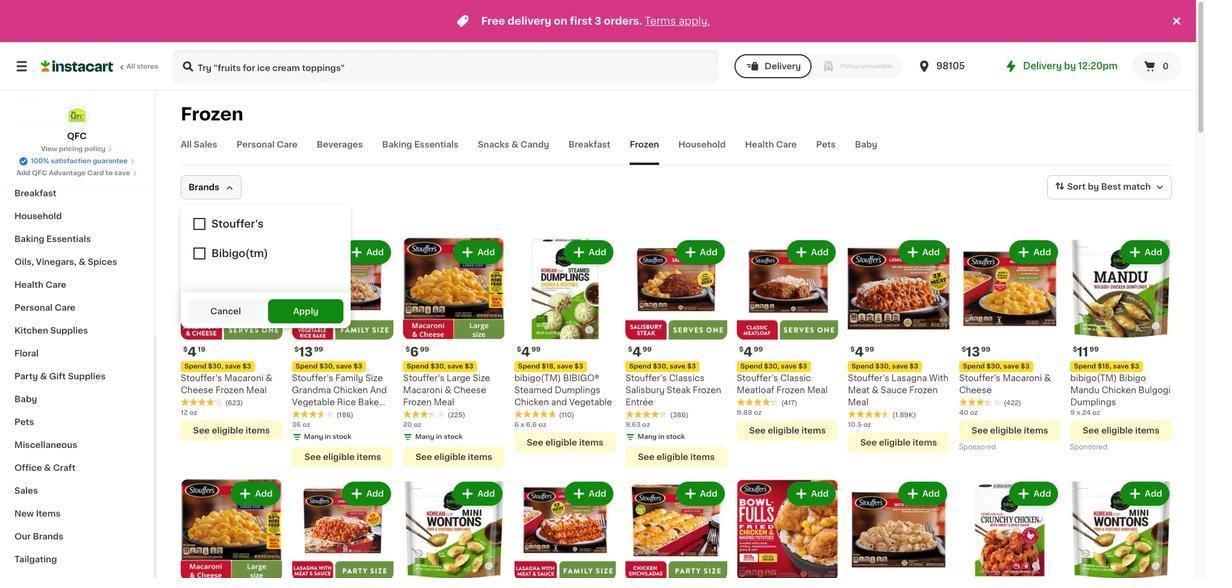 Task type: vqa. For each thing, say whether or not it's contained in the screenshot.


Task type: locate. For each thing, give the bounding box(es) containing it.
meal inside stouffer's lasagna with meat & sauce frozen meal
[[848, 398, 869, 407]]

5 spend from the left
[[296, 363, 318, 370]]

1 $30, from the left
[[208, 363, 223, 370]]

delivery button
[[735, 54, 812, 78]]

$ inside '$ 4 19'
[[183, 346, 188, 353]]

0 horizontal spatial baking
[[14, 235, 44, 244]]

$ for stouffer's classics salisbury steak frozen entrée
[[628, 346, 633, 353]]

1 $3 from the left
[[242, 363, 251, 370]]

1 $18, from the left
[[542, 363, 556, 370]]

see for bibigo(tm) bibigo® steamed dumplings chicken and vegetable
[[527, 439, 544, 447]]

3 $30, from the left
[[653, 363, 668, 370]]

0 horizontal spatial health care link
[[7, 274, 147, 297]]

spend for bibigo(tm) bibigo® steamed dumplings chicken and vegetable
[[518, 363, 540, 370]]

see down 9.88 oz
[[750, 427, 766, 435]]

vegetable inside bibigo(tm) bibigo® steamed dumplings chicken and vegetable
[[570, 398, 612, 407]]

1 horizontal spatial health care link
[[745, 139, 797, 165]]

liquor
[[14, 98, 42, 106]]

0 horizontal spatial by
[[1065, 61, 1077, 71]]

stouffer's inside stouffer's classics salisbury steak frozen entrée
[[626, 374, 667, 383]]

7 $ from the left
[[740, 346, 744, 353]]

spend $18, save $3 for 4
[[518, 363, 584, 370]]

save up the bibigo
[[1114, 363, 1129, 370]]

0 vertical spatial essentials
[[414, 140, 459, 149]]

1 vertical spatial health care link
[[7, 274, 147, 297]]

guarantee
[[93, 158, 128, 165]]

3 many from the left
[[304, 434, 323, 440]]

2 $ 13 99 from the left
[[962, 346, 991, 358]]

1 horizontal spatial $ 13 99
[[962, 346, 991, 358]]

0 horizontal spatial $18,
[[542, 363, 556, 370]]

stouffer's classic meatloaf frozen meal
[[737, 374, 828, 395]]

(386)
[[671, 412, 689, 419]]

steamed
[[515, 386, 553, 395]]

2 sponsored badge image from the left
[[1071, 444, 1107, 451]]

99 for lasagna
[[865, 346, 875, 353]]

99 for large
[[420, 346, 429, 353]]

sponsored badge image
[[960, 444, 996, 451], [1071, 444, 1107, 451]]

$3 up lasagna
[[910, 363, 919, 370]]

items for stouffer's macaroni & cheese
[[1025, 427, 1049, 435]]

0 horizontal spatial entrée
[[323, 410, 351, 419]]

cheese inside stouffer's macaroni & cheese
[[960, 386, 992, 395]]

4 for stouffer's lasagna with meat & sauce frozen meal
[[855, 346, 864, 358]]

8 spend from the left
[[963, 363, 985, 370]]

2 spend from the left
[[407, 363, 429, 370]]

size inside stouffer's large size macaroni & cheese frozen meal
[[473, 374, 491, 383]]

eligible down (225)
[[434, 453, 466, 462]]

4 $ from the left
[[851, 346, 855, 353]]

1 13 from the left
[[299, 346, 313, 358]]

4 spend $30, save $3 from the left
[[852, 363, 919, 370]]

1 horizontal spatial $18,
[[1098, 363, 1112, 370]]

stouffer's inside stouffer's large size macaroni & cheese frozen meal
[[403, 374, 445, 383]]

9
[[1071, 410, 1076, 416]]

see eligible items button down (417)
[[737, 421, 839, 441]]

sponsored badge image down 24
[[1071, 444, 1107, 451]]

1 vertical spatial goods
[[51, 166, 80, 175]]

see eligible items down the (110)
[[527, 439, 604, 447]]

1 vertical spatial baking
[[14, 235, 44, 244]]

& inside stouffer's macaroni & cheese
[[1045, 374, 1052, 383]]

0 horizontal spatial health care
[[14, 281, 66, 289]]

3 4 from the left
[[855, 346, 864, 358]]

many for 6
[[415, 434, 435, 440]]

$3 up bibigo®
[[575, 363, 584, 370]]

3 stock from the left
[[333, 434, 352, 440]]

0 vertical spatial baby link
[[855, 139, 878, 165]]

1 horizontal spatial brands
[[189, 183, 219, 192]]

meal
[[246, 386, 267, 395], [808, 386, 828, 395], [434, 398, 455, 407], [848, 398, 869, 407]]

(186)
[[337, 412, 354, 419]]

see eligible items button for stouffer's family size grandma chicken and vegetable rice bake frozen entrée
[[292, 447, 394, 468]]

chicken down family
[[333, 386, 368, 395]]

meal inside stouffer's macaroni & cheese frozen meal
[[246, 386, 267, 395]]

5 stouffer's from the left
[[292, 374, 334, 383]]

spend for stouffer's macaroni & cheese
[[963, 363, 985, 370]]

sponsored badge image down 40 oz
[[960, 444, 996, 451]]

bibigo(tm)
[[515, 374, 561, 383], [1071, 374, 1117, 383]]

1 horizontal spatial many
[[415, 434, 435, 440]]

12:20pm
[[1079, 61, 1118, 71]]

1 horizontal spatial breakfast link
[[569, 139, 611, 165]]

1 spend $30, save $3 from the left
[[184, 363, 251, 370]]

spend for stouffer's large size macaroni & cheese frozen meal
[[407, 363, 429, 370]]

$ up meat
[[851, 346, 855, 353]]

1 horizontal spatial baby link
[[855, 139, 878, 165]]

size inside the stouffer's family size grandma chicken and vegetable rice bake frozen entrée
[[366, 374, 383, 383]]

see eligible items for stouffer's lasagna with meat & sauce frozen meal
[[861, 439, 938, 447]]

1 in from the left
[[436, 434, 442, 440]]

breakfast link
[[569, 139, 611, 165], [7, 182, 147, 205]]

frozen inside stouffer's macaroni & cheese frozen meal
[[216, 386, 244, 395]]

8 99 from the left
[[1090, 346, 1099, 353]]

0 vertical spatial breakfast link
[[569, 139, 611, 165]]

chicken inside the stouffer's family size grandma chicken and vegetable rice bake frozen entrée
[[333, 386, 368, 395]]

macaroni for 4
[[224, 374, 264, 383]]

cheese up the 12 oz
[[181, 386, 214, 395]]

9 spend from the left
[[1075, 363, 1097, 370]]

2 vegetable from the left
[[570, 398, 612, 407]]

stouffer's up the grandma
[[292, 374, 334, 383]]

items for bibigo(tm) bibigo® steamed dumplings chicken and vegetable
[[579, 439, 604, 447]]

0 horizontal spatial baking essentials
[[14, 235, 91, 244]]

see for stouffer's classic meatloaf frozen meal
[[750, 427, 766, 435]]

5 $30, from the left
[[319, 363, 335, 370]]

pets
[[817, 140, 836, 149], [14, 418, 34, 427]]

x inside 'bibigo(tm) bibigo mandu chicken bulgogi dumplings 9 x 24 oz'
[[1077, 410, 1081, 416]]

0 horizontal spatial in
[[325, 434, 331, 440]]

many down 9.63 oz
[[638, 434, 657, 440]]

meal left the grandma
[[246, 386, 267, 395]]

see eligible items down (225)
[[416, 453, 493, 462]]

supplies up floral link
[[50, 327, 88, 335]]

baking right beverages
[[382, 140, 412, 149]]

breakfast link left frozen link
[[569, 139, 611, 165]]

4 up 'salisbury'
[[633, 346, 642, 358]]

meat
[[848, 386, 870, 395]]

by left 12:20pm
[[1065, 61, 1077, 71]]

None search field
[[172, 49, 719, 83]]

oz right 10.5
[[864, 422, 872, 428]]

0 vertical spatial breakfast
[[569, 140, 611, 149]]

$ for stouffer's macaroni & cheese frozen meal
[[183, 346, 188, 353]]

0 horizontal spatial breakfast link
[[7, 182, 147, 205]]

see for stouffer's macaroni & cheese frozen meal
[[193, 427, 210, 435]]

see for stouffer's macaroni & cheese
[[972, 427, 989, 435]]

see eligible items button down '(422)'
[[960, 421, 1061, 441]]

$3 up stouffer's macaroni & cheese frozen meal
[[242, 363, 251, 370]]

0 horizontal spatial breakfast
[[14, 189, 56, 198]]

bibigo(tm) inside bibigo(tm) bibigo® steamed dumplings chicken and vegetable
[[515, 374, 561, 383]]

stouffer's inside stouffer's lasagna with meat & sauce frozen meal
[[848, 374, 890, 383]]

2 $18, from the left
[[1098, 363, 1112, 370]]

add
[[16, 170, 30, 177], [255, 248, 273, 257], [366, 248, 384, 257], [478, 248, 495, 257], [589, 248, 607, 257], [700, 248, 718, 257], [812, 248, 829, 257], [923, 248, 940, 257], [1034, 248, 1052, 257], [1145, 248, 1163, 257], [255, 490, 273, 498], [366, 490, 384, 498], [478, 490, 495, 498], [589, 490, 607, 498], [700, 490, 718, 498], [812, 490, 829, 498], [923, 490, 940, 498], [1034, 490, 1052, 498], [1145, 490, 1163, 498]]

see eligible items button down (225)
[[403, 447, 505, 468]]

see eligible items for stouffer's macaroni & cheese frozen meal
[[193, 427, 270, 435]]

$18,
[[542, 363, 556, 370], [1098, 363, 1112, 370]]

1 many in stock from the left
[[415, 434, 463, 440]]

1 $ 13 99 from the left
[[295, 346, 323, 358]]

see eligible items button
[[181, 421, 282, 441], [737, 421, 839, 441], [960, 421, 1061, 441], [1071, 421, 1173, 441], [848, 433, 950, 453], [515, 433, 616, 453], [403, 447, 505, 468], [626, 447, 728, 468], [292, 447, 394, 468]]

miscellaneous
[[14, 441, 77, 450]]

cheese inside stouffer's large size macaroni & cheese frozen meal
[[454, 386, 487, 395]]

0 horizontal spatial 13
[[299, 346, 313, 358]]

bibigo(tm) bibigo® steamed dumplings chicken and vegetable
[[515, 374, 612, 407]]

10.5
[[848, 422, 862, 428]]

delivery inside button
[[765, 62, 801, 71]]

6 stouffer's from the left
[[737, 374, 779, 383]]

99 up meat
[[865, 346, 875, 353]]

2 99 from the left
[[643, 346, 652, 353]]

eligible down '(422)'
[[991, 427, 1022, 435]]

5 $3 from the left
[[354, 363, 363, 370]]

soups
[[91, 166, 118, 175]]

3 many in stock from the left
[[304, 434, 352, 440]]

eligible down 'bibigo(tm) bibigo mandu chicken bulgogi dumplings 9 x 24 oz'
[[1102, 427, 1134, 435]]

see eligible items button for stouffer's large size macaroni & cheese frozen meal
[[403, 447, 505, 468]]

1 horizontal spatial x
[[1077, 410, 1081, 416]]

in down stouffer's large size macaroni & cheese frozen meal
[[436, 434, 442, 440]]

2 bibigo(tm) from the left
[[1071, 374, 1117, 383]]

terms apply. link
[[645, 16, 711, 26]]

limited time offer region
[[0, 0, 1170, 42]]

$30, up sauce
[[876, 363, 891, 370]]

2 spend $18, save $3 from the left
[[1075, 363, 1140, 370]]

see eligible items for stouffer's classics salisbury steak frozen entrée
[[638, 453, 715, 462]]

stouffer's down $ 6 99
[[403, 374, 445, 383]]

$ up stouffer's macaroni & cheese
[[962, 346, 967, 353]]

1 horizontal spatial bibigo(tm)
[[1071, 374, 1117, 383]]

stouffer's inside stouffer's macaroni & cheese
[[960, 374, 1001, 383]]

1 horizontal spatial stock
[[444, 434, 463, 440]]

3 spend from the left
[[630, 363, 652, 370]]

breakfast
[[569, 140, 611, 149], [14, 189, 56, 198]]

9.63
[[626, 422, 641, 428]]

1 vertical spatial entrée
[[323, 410, 351, 419]]

candy
[[521, 140, 550, 149]]

bibigo(tm) inside 'bibigo(tm) bibigo mandu chicken bulgogi dumplings 9 x 24 oz'
[[1071, 374, 1117, 383]]

see eligible items button for bibigo(tm) bibigo® steamed dumplings chicken and vegetable
[[515, 433, 616, 453]]

0
[[1163, 62, 1169, 71]]

2 $3 from the left
[[465, 363, 474, 370]]

tailgating link
[[7, 549, 147, 572]]

rice
[[337, 398, 356, 407]]

all
[[127, 63, 135, 70], [181, 140, 192, 149]]

personal
[[237, 140, 275, 149], [14, 304, 53, 312]]

5 4 from the left
[[744, 346, 753, 358]]

5 spend $30, save $3 from the left
[[296, 363, 363, 370]]

1 horizontal spatial by
[[1088, 183, 1100, 191]]

0 horizontal spatial qfc
[[32, 170, 47, 177]]

$18, up bibigo(tm) bibigo® steamed dumplings chicken and vegetable
[[542, 363, 556, 370]]

1 horizontal spatial sponsored badge image
[[1071, 444, 1107, 451]]

1 cheese from the left
[[181, 386, 214, 395]]

0 button
[[1133, 52, 1182, 81]]

goods for canned
[[51, 166, 80, 175]]

$ inside $ 6 99
[[406, 346, 410, 353]]

by inside field
[[1088, 183, 1100, 191]]

0 horizontal spatial baby link
[[7, 388, 147, 411]]

cheese down large
[[454, 386, 487, 395]]

4 4 from the left
[[521, 346, 530, 358]]

6 spend from the left
[[518, 363, 540, 370]]

2 spend $30, save $3 from the left
[[407, 363, 474, 370]]

0 horizontal spatial pets link
[[7, 411, 147, 434]]

0 horizontal spatial sales
[[14, 487, 38, 496]]

vegetable for 4
[[570, 398, 612, 407]]

1 4 from the left
[[188, 346, 197, 358]]

3 $ 4 99 from the left
[[517, 346, 541, 358]]

delivery
[[1024, 61, 1063, 71], [765, 62, 801, 71]]

$18, down the $ 11 99 at right
[[1098, 363, 1112, 370]]

5 99 from the left
[[532, 346, 541, 353]]

1 vertical spatial by
[[1088, 183, 1100, 191]]

0 horizontal spatial all
[[127, 63, 135, 70]]

$30, up the grandma
[[319, 363, 335, 370]]

items for stouffer's macaroni & cheese frozen meal
[[246, 427, 270, 435]]

2 many from the left
[[638, 434, 657, 440]]

$18, inside 'product' group
[[1098, 363, 1112, 370]]

sales up brands dropdown button
[[194, 140, 217, 149]]

dumplings
[[555, 386, 601, 395], [1071, 398, 1117, 407]]

1 horizontal spatial many in stock
[[415, 434, 463, 440]]

1 horizontal spatial baking essentials
[[382, 140, 459, 149]]

3 $ from the left
[[628, 346, 633, 353]]

mandu
[[1071, 386, 1100, 395]]

save for stouffer's classics salisbury steak frozen entrée
[[670, 363, 686, 370]]

1 horizontal spatial qfc
[[67, 132, 87, 140]]

6 $3 from the left
[[575, 363, 584, 370]]

1 vertical spatial baby link
[[7, 388, 147, 411]]

oz
[[190, 410, 197, 416], [754, 410, 762, 416], [971, 410, 979, 416], [1093, 410, 1101, 416], [414, 422, 422, 428], [643, 422, 650, 428], [864, 422, 872, 428], [303, 422, 311, 428], [539, 422, 547, 428]]

1 $ from the left
[[183, 346, 188, 353]]

save up the classics
[[670, 363, 686, 370]]

save for stouffer's large size macaroni & cheese frozen meal
[[448, 363, 463, 370]]

macaroni inside stouffer's macaroni & cheese frozen meal
[[224, 374, 264, 383]]

see eligible items down '(422)'
[[972, 427, 1049, 435]]

$ 13 99
[[295, 346, 323, 358], [962, 346, 991, 358]]

1 vertical spatial baking essentials link
[[7, 228, 147, 251]]

see down 10.5 oz
[[861, 439, 877, 447]]

7 99 from the left
[[982, 346, 991, 353]]

goods up condiments
[[32, 121, 61, 129]]

1 horizontal spatial sales
[[194, 140, 217, 149]]

see eligible items button for bibigo(tm) bibigo mandu chicken bulgogi dumplings
[[1071, 421, 1173, 441]]

1 horizontal spatial household link
[[679, 139, 726, 165]]

$ 4 99 for stouffer's lasagna with meat & sauce frozen meal
[[851, 346, 875, 358]]

baking essentials link
[[382, 139, 459, 165], [7, 228, 147, 251]]

entrée down 'salisbury'
[[626, 398, 654, 407]]

save up bibigo®
[[557, 363, 573, 370]]

eligible down the (110)
[[546, 439, 577, 447]]

macaroni up 20 oz
[[403, 386, 443, 395]]

1 vertical spatial dumplings
[[1071, 398, 1117, 407]]

spend for stouffer's macaroni & cheese frozen meal
[[184, 363, 207, 370]]

1 horizontal spatial cheese
[[454, 386, 487, 395]]

3 spend $30, save $3 from the left
[[630, 363, 696, 370]]

sponsored badge image for 13
[[960, 444, 996, 451]]

see for stouffer's classics salisbury steak frozen entrée
[[638, 453, 655, 462]]

frozen inside stouffer's large size macaroni & cheese frozen meal
[[403, 398, 432, 407]]

1 sponsored badge image from the left
[[960, 444, 996, 451]]

4 99 from the left
[[314, 346, 323, 353]]

0 vertical spatial sales
[[194, 140, 217, 149]]

7 $30, from the left
[[987, 363, 1002, 370]]

6 $ from the left
[[517, 346, 521, 353]]

1 horizontal spatial in
[[436, 434, 442, 440]]

add qfc advantage card to save
[[16, 170, 130, 177]]

spend $30, save $3 up stouffer's classics salisbury steak frozen entrée
[[630, 363, 696, 370]]

3 cheese from the left
[[960, 386, 992, 395]]

1 spend from the left
[[184, 363, 207, 370]]

stouffer's inside stouffer's classic meatloaf frozen meal
[[737, 374, 779, 383]]

stouffer's
[[181, 374, 222, 383], [403, 374, 445, 383], [626, 374, 667, 383], [848, 374, 890, 383], [292, 374, 334, 383], [737, 374, 779, 383], [960, 374, 1001, 383]]

Search field
[[174, 51, 718, 82]]

sauces
[[79, 143, 111, 152]]

$ 13 99 up stouffer's macaroni & cheese
[[962, 346, 991, 358]]

1 horizontal spatial personal care
[[237, 140, 298, 149]]

0 vertical spatial baking essentials link
[[382, 139, 459, 165]]

1 size from the left
[[473, 374, 491, 383]]

satisfaction
[[51, 158, 91, 165]]

24
[[1083, 410, 1091, 416]]

$30, up stouffer's classics salisbury steak frozen entrée
[[653, 363, 668, 370]]

0 vertical spatial all
[[127, 63, 135, 70]]

9 $ from the left
[[1073, 346, 1078, 353]]

3 in from the left
[[325, 434, 331, 440]]

13 for stouffer's macaroni & cheese
[[967, 346, 981, 358]]

0 vertical spatial baking essentials
[[382, 140, 459, 149]]

bibigo(tm) up steamed
[[515, 374, 561, 383]]

2 $ 4 99 from the left
[[851, 346, 875, 358]]

breakfast down canned
[[14, 189, 56, 198]]

bibigo(tm) for steamed
[[515, 374, 561, 383]]

0 horizontal spatial $ 13 99
[[295, 346, 323, 358]]

tailgating
[[14, 556, 57, 564]]

view
[[41, 146, 57, 153]]

3 stouffer's from the left
[[626, 374, 667, 383]]

essentials left snacks
[[414, 140, 459, 149]]

4 $ 4 99 from the left
[[740, 346, 763, 358]]

1 bibigo(tm) from the left
[[515, 374, 561, 383]]

items for stouffer's large size macaroni & cheese frozen meal
[[468, 453, 493, 462]]

see for stouffer's large size macaroni & cheese frozen meal
[[416, 453, 432, 462]]

$30, for sauce
[[876, 363, 891, 370]]

1 horizontal spatial spend $18, save $3
[[1075, 363, 1140, 370]]

spend $30, save $3 up sauce
[[852, 363, 919, 370]]

99 right 11
[[1090, 346, 1099, 353]]

save up stouffer's macaroni & cheese frozen meal
[[225, 363, 241, 370]]

7 stouffer's from the left
[[960, 374, 1001, 383]]

pricing
[[59, 146, 83, 153]]

spend up meatloaf
[[741, 363, 763, 370]]

spend up the grandma
[[296, 363, 318, 370]]

1 horizontal spatial delivery
[[1024, 61, 1063, 71]]

0 horizontal spatial bibigo(tm)
[[515, 374, 561, 383]]

(623)
[[225, 400, 243, 407]]

many
[[415, 434, 435, 440], [638, 434, 657, 440], [304, 434, 323, 440]]

goods down the 'satisfaction' at the top left of the page
[[51, 166, 80, 175]]

items for stouffer's lasagna with meat & sauce frozen meal
[[913, 439, 938, 447]]

$30, for entrée
[[653, 363, 668, 370]]

party & gift supplies
[[14, 373, 106, 381]]

0 horizontal spatial household link
[[7, 205, 147, 228]]

13
[[299, 346, 313, 358], [967, 346, 981, 358]]

1 horizontal spatial 13
[[967, 346, 981, 358]]

$ 13 99 for stouffer's macaroni & cheese
[[962, 346, 991, 358]]

0 vertical spatial supplies
[[50, 327, 88, 335]]

steak
[[667, 386, 691, 395]]

5 $ from the left
[[295, 346, 299, 353]]

product group containing 11
[[1071, 238, 1173, 454]]

spend $30, save $3 up stouffer's macaroni & cheese frozen meal
[[184, 363, 251, 370]]

cheese
[[181, 386, 214, 395], [454, 386, 487, 395], [960, 386, 992, 395]]

1 $ 4 99 from the left
[[628, 346, 652, 358]]

2 stock from the left
[[666, 434, 686, 440]]

4 left 19
[[188, 346, 197, 358]]

1 many from the left
[[415, 434, 435, 440]]

sales
[[194, 140, 217, 149], [14, 487, 38, 496]]

9.88 oz
[[737, 410, 762, 416]]

1 vertical spatial household link
[[7, 205, 147, 228]]

2 size from the left
[[366, 374, 383, 383]]

cheese inside stouffer's macaroni & cheese frozen meal
[[181, 386, 214, 395]]

1 vertical spatial all
[[181, 140, 192, 149]]

1 stock from the left
[[444, 434, 463, 440]]

1 vegetable from the left
[[292, 398, 335, 407]]

$ 4 99 up meatloaf
[[740, 346, 763, 358]]

dumplings down bibigo®
[[555, 386, 601, 395]]

99 for classics
[[643, 346, 652, 353]]

6 up stouffer's large size macaroni & cheese frozen meal
[[410, 346, 419, 358]]

many down 36 oz
[[304, 434, 323, 440]]

& inside the snacks & candy link
[[512, 140, 519, 149]]

save for stouffer's lasagna with meat & sauce frozen meal
[[893, 363, 908, 370]]

meal down classic
[[808, 386, 828, 395]]

oz right 20
[[414, 422, 422, 428]]

oz inside 'bibigo(tm) bibigo mandu chicken bulgogi dumplings 9 x 24 oz'
[[1093, 410, 1101, 416]]

spend up meat
[[852, 363, 874, 370]]

$3 up the classics
[[688, 363, 696, 370]]

eligible down "(186)"
[[323, 453, 355, 462]]

$ 4 99
[[628, 346, 652, 358], [851, 346, 875, 358], [517, 346, 541, 358], [740, 346, 763, 358]]

save for stouffer's classic meatloaf frozen meal
[[781, 363, 797, 370]]

1 stouffer's from the left
[[181, 374, 222, 383]]

$ up stouffer's large size macaroni & cheese frozen meal
[[406, 346, 410, 353]]

4 $30, from the left
[[876, 363, 891, 370]]

x right the '9'
[[1077, 410, 1081, 416]]

$ 4 99 for stouffer's classic meatloaf frozen meal
[[740, 346, 763, 358]]

vegetable inside the stouffer's family size grandma chicken and vegetable rice bake frozen entrée
[[292, 398, 335, 407]]

1 spend $18, save $3 from the left
[[518, 363, 584, 370]]

3 $3 from the left
[[688, 363, 696, 370]]

oz for stouffer's classic meatloaf frozen meal
[[754, 410, 762, 416]]

4 $3 from the left
[[910, 363, 919, 370]]

dry goods & pasta link
[[7, 113, 147, 136]]

oz right 40
[[971, 410, 979, 416]]

spend down '$ 4 19'
[[184, 363, 207, 370]]

2 13 from the left
[[967, 346, 981, 358]]

see down 40 oz
[[972, 427, 989, 435]]

stouffer's for stouffer's classics salisbury steak frozen entrée
[[626, 374, 667, 383]]

2 $ from the left
[[406, 346, 410, 353]]

pasta
[[72, 121, 97, 129]]

see eligible items button down (386)
[[626, 447, 728, 468]]

$3 for and
[[575, 363, 584, 370]]

macaroni up '(422)'
[[1003, 374, 1043, 383]]

grandma
[[292, 386, 331, 395]]

2 $30, from the left
[[431, 363, 446, 370]]

party & gift supplies link
[[7, 365, 147, 388]]

0 vertical spatial baking
[[382, 140, 412, 149]]

2 in from the left
[[659, 434, 665, 440]]

1 horizontal spatial size
[[473, 374, 491, 383]]

1 vertical spatial pets
[[14, 418, 34, 427]]

frozen inside stouffer's classic meatloaf frozen meal
[[777, 386, 806, 395]]

vinegars,
[[36, 258, 77, 266]]

spend $18, save $3 down the $ 11 99 at right
[[1075, 363, 1140, 370]]

stouffer's up 'salisbury'
[[626, 374, 667, 383]]

1 horizontal spatial pets link
[[817, 139, 836, 165]]

spend for stouffer's classics salisbury steak frozen entrée
[[630, 363, 652, 370]]

bulgogi
[[1139, 386, 1171, 395]]

see eligible items for stouffer's classic meatloaf frozen meal
[[750, 427, 826, 435]]

12
[[181, 410, 188, 416]]

2 horizontal spatial chicken
[[1102, 386, 1137, 395]]

spend up steamed
[[518, 363, 540, 370]]

by
[[1065, 61, 1077, 71], [1088, 183, 1100, 191]]

& inside "office & craft" link
[[44, 464, 51, 473]]

save up family
[[336, 363, 352, 370]]

100% satisfaction guarantee button
[[19, 154, 135, 166]]

$ 4 99 up steamed
[[517, 346, 541, 358]]

add button
[[232, 242, 279, 263], [344, 242, 390, 263], [455, 242, 501, 263], [566, 242, 613, 263], [677, 242, 724, 263], [789, 242, 835, 263], [900, 242, 946, 263], [1011, 242, 1058, 263], [1122, 242, 1169, 263], [232, 483, 279, 505], [344, 483, 390, 505], [455, 483, 501, 505], [566, 483, 613, 505], [677, 483, 724, 505], [789, 483, 835, 505], [900, 483, 946, 505], [1011, 483, 1058, 505], [1122, 483, 1169, 505]]

0 horizontal spatial macaroni
[[224, 374, 264, 383]]

1 horizontal spatial chicken
[[515, 398, 549, 407]]

macaroni inside stouffer's macaroni & cheese
[[1003, 374, 1043, 383]]

stouffer's up meat
[[848, 374, 890, 383]]

8 $ from the left
[[962, 346, 967, 353]]

save right to
[[114, 170, 130, 177]]

7 spend from the left
[[741, 363, 763, 370]]

size up and
[[366, 374, 383, 383]]

product group
[[181, 238, 282, 441], [292, 238, 394, 468], [403, 238, 505, 468], [515, 238, 616, 453], [626, 238, 728, 468], [737, 238, 839, 441], [848, 238, 950, 453], [960, 238, 1061, 454], [1071, 238, 1173, 454], [181, 480, 282, 579], [292, 480, 394, 579], [403, 480, 505, 579], [515, 480, 616, 579], [626, 480, 728, 579], [737, 480, 839, 579], [848, 480, 950, 579], [960, 480, 1061, 579], [1071, 480, 1173, 579]]

oz right '9.88'
[[754, 410, 762, 416]]

0 vertical spatial personal care link
[[237, 139, 298, 165]]

12 oz
[[181, 410, 197, 416]]

$30, up stouffer's large size macaroni & cheese frozen meal
[[431, 363, 446, 370]]

chicken down steamed
[[515, 398, 549, 407]]

1 vertical spatial baby
[[14, 395, 37, 404]]

stouffer's inside the stouffer's family size grandma chicken and vegetable rice bake frozen entrée
[[292, 374, 334, 383]]

in down stouffer's classics salisbury steak frozen entrée
[[659, 434, 665, 440]]

oz right "9.63"
[[643, 422, 650, 428]]

health
[[745, 140, 774, 149], [14, 281, 43, 289]]

2 many in stock from the left
[[638, 434, 686, 440]]

0 horizontal spatial personal care
[[14, 304, 75, 312]]

supplies down floral link
[[68, 373, 106, 381]]

personal care link
[[237, 139, 298, 165], [7, 297, 147, 320]]

$ up steamed
[[517, 346, 521, 353]]

$30, for cheese
[[431, 363, 446, 370]]

2 4 from the left
[[633, 346, 642, 358]]

all sales
[[181, 140, 217, 149]]

4 spend from the left
[[852, 363, 874, 370]]

13 up the grandma
[[299, 346, 313, 358]]

oz for stouffer's classics salisbury steak frozen entrée
[[643, 422, 650, 428]]

goods for dry
[[32, 121, 61, 129]]

save for stouffer's family size grandma chicken and vegetable rice bake frozen entrée
[[336, 363, 352, 370]]

chicken inside bibigo(tm) bibigo® steamed dumplings chicken and vegetable
[[515, 398, 549, 407]]

brands inside dropdown button
[[189, 183, 219, 192]]

0 vertical spatial x
[[1077, 410, 1081, 416]]

99 inside $ 6 99
[[420, 346, 429, 353]]

see eligible items button down (1.89k)
[[848, 433, 950, 453]]

1 vertical spatial personal care
[[14, 304, 75, 312]]

0 horizontal spatial sponsored badge image
[[960, 444, 996, 451]]

$18, for 11
[[1098, 363, 1112, 370]]

eligible for stouffer's macaroni & cheese
[[991, 427, 1022, 435]]

baking
[[382, 140, 412, 149], [14, 235, 44, 244]]

stouffer's for stouffer's family size grandma chicken and vegetable rice bake frozen entrée
[[292, 374, 334, 383]]

0 vertical spatial goods
[[32, 121, 61, 129]]

2 horizontal spatial in
[[659, 434, 665, 440]]

1 vertical spatial pets link
[[7, 411, 147, 434]]

$18, for 4
[[542, 363, 556, 370]]

office & craft
[[14, 464, 76, 473]]

3 99 from the left
[[865, 346, 875, 353]]

oz right 12
[[190, 410, 197, 416]]

delivery by 12:20pm
[[1024, 61, 1118, 71]]

meal up (225)
[[434, 398, 455, 407]]

0 vertical spatial entrée
[[626, 398, 654, 407]]

0 horizontal spatial health
[[14, 281, 43, 289]]

oz right 24
[[1093, 410, 1101, 416]]

by for delivery
[[1065, 61, 1077, 71]]

1 99 from the left
[[420, 346, 429, 353]]

frozen
[[181, 106, 243, 123], [630, 140, 660, 149], [216, 386, 244, 395], [693, 386, 722, 395], [910, 386, 938, 395], [777, 386, 806, 395], [403, 398, 432, 407], [292, 410, 321, 419]]

on
[[554, 16, 568, 26]]

canned
[[14, 166, 49, 175]]

13 up stouffer's macaroni & cheese
[[967, 346, 981, 358]]

99 for classic
[[754, 346, 763, 353]]

eligible for stouffer's family size grandma chicken and vegetable rice bake frozen entrée
[[323, 453, 355, 462]]

2 cheese from the left
[[454, 386, 487, 395]]

2 stouffer's from the left
[[403, 374, 445, 383]]

4 stouffer's from the left
[[848, 374, 890, 383]]

stouffer's inside stouffer's macaroni & cheese frozen meal
[[181, 374, 222, 383]]

99 down apply button
[[314, 346, 323, 353]]

0 horizontal spatial spend $18, save $3
[[518, 363, 584, 370]]

0 horizontal spatial household
[[14, 212, 62, 221]]

see eligible items for stouffer's large size macaroni & cheese frozen meal
[[416, 453, 493, 462]]

1 vertical spatial brands
[[33, 533, 64, 541]]

eligible for bibigo(tm) bibigo® steamed dumplings chicken and vegetable
[[546, 439, 577, 447]]

4 for bibigo(tm) bibigo® steamed dumplings chicken and vegetable
[[521, 346, 530, 358]]

6 99 from the left
[[754, 346, 763, 353]]

1 horizontal spatial all
[[181, 140, 192, 149]]

$ up meatloaf
[[740, 346, 744, 353]]

& inside stouffer's macaroni & cheese frozen meal
[[266, 374, 273, 383]]

2 horizontal spatial stock
[[666, 434, 686, 440]]

see down 24
[[1083, 427, 1100, 435]]



Task type: describe. For each thing, give the bounding box(es) containing it.
office & craft link
[[7, 457, 147, 480]]

$3 for sauce
[[910, 363, 919, 370]]

oz for stouffer's macaroni & cheese frozen meal
[[190, 410, 197, 416]]

advantage
[[49, 170, 86, 177]]

cancel button
[[188, 300, 263, 324]]

see eligible items button for stouffer's classic meatloaf frozen meal
[[737, 421, 839, 441]]

family
[[336, 374, 363, 383]]

98105 button
[[918, 49, 990, 83]]

$ 4 99 for bibigo(tm) bibigo® steamed dumplings chicken and vegetable
[[517, 346, 541, 358]]

1 vertical spatial health care
[[14, 281, 66, 289]]

1 horizontal spatial baking
[[382, 140, 412, 149]]

meal inside stouffer's classic meatloaf frozen meal
[[808, 386, 828, 395]]

6.6
[[526, 422, 537, 428]]

100%
[[31, 158, 49, 165]]

99 for bibigo®
[[532, 346, 541, 353]]

9.88
[[737, 410, 753, 416]]

all sales link
[[181, 139, 217, 165]]

0 vertical spatial health care
[[745, 140, 797, 149]]

see eligible items for bibigo(tm) bibigo mandu chicken bulgogi dumplings
[[1083, 427, 1160, 435]]

11
[[1078, 346, 1089, 358]]

meal inside stouffer's large size macaroni & cheese frozen meal
[[434, 398, 455, 407]]

1 vertical spatial sales
[[14, 487, 38, 496]]

dry
[[14, 121, 30, 129]]

(110)
[[559, 412, 574, 419]]

$ for stouffer's family size grandma chicken and vegetable rice bake frozen entrée
[[295, 346, 299, 353]]

oz for stouffer's macaroni & cheese
[[971, 410, 979, 416]]

stouffer's lasagna with meat & sauce frozen meal
[[848, 374, 949, 407]]

bake
[[358, 398, 379, 407]]

chicken for 4
[[515, 398, 549, 407]]

Best match Sort by field
[[1048, 175, 1173, 200]]

all for all stores
[[127, 63, 135, 70]]

items for stouffer's classics salisbury steak frozen entrée
[[691, 453, 715, 462]]

and
[[551, 398, 567, 407]]

in for 4
[[659, 434, 665, 440]]

new items link
[[7, 503, 147, 526]]

0 horizontal spatial baking essentials link
[[7, 228, 147, 251]]

frozen inside stouffer's classics salisbury steak frozen entrée
[[693, 386, 722, 395]]

stock for 6
[[444, 434, 463, 440]]

0 vertical spatial 6
[[410, 346, 419, 358]]

40
[[960, 410, 969, 416]]

frozen inside stouffer's lasagna with meat & sauce frozen meal
[[910, 386, 938, 395]]

20
[[403, 422, 412, 428]]

breakfast link for the bottommost household link
[[7, 182, 147, 205]]

new
[[14, 510, 34, 518]]

spend $30, save $3 for entrée
[[630, 363, 696, 370]]

1 vertical spatial baking essentials
[[14, 235, 91, 244]]

save for stouffer's macaroni & cheese frozen meal
[[225, 363, 241, 370]]

eligible for stouffer's large size macaroni & cheese frozen meal
[[434, 453, 466, 462]]

first
[[570, 16, 593, 26]]

1 horizontal spatial essentials
[[414, 140, 459, 149]]

instacart logo image
[[41, 59, 113, 74]]

condiments & sauces link
[[7, 136, 147, 159]]

100% satisfaction guarantee
[[31, 158, 128, 165]]

stouffer's macaroni & cheese
[[960, 374, 1052, 395]]

0 vertical spatial pets link
[[817, 139, 836, 165]]

chicken inside 'bibigo(tm) bibigo mandu chicken bulgogi dumplings 9 x 24 oz'
[[1102, 386, 1137, 395]]

0 vertical spatial household link
[[679, 139, 726, 165]]

(225)
[[448, 412, 466, 419]]

$30, for and
[[319, 363, 335, 370]]

$ for bibigo(tm) bibigo® steamed dumplings chicken and vegetable
[[517, 346, 521, 353]]

best
[[1102, 183, 1122, 191]]

service type group
[[735, 54, 903, 78]]

with
[[930, 374, 949, 383]]

0 horizontal spatial pets
[[14, 418, 34, 427]]

36 oz
[[292, 422, 311, 428]]

4 for stouffer's classics salisbury steak frozen entrée
[[633, 346, 642, 358]]

1 vertical spatial personal care link
[[7, 297, 147, 320]]

many for 4
[[638, 434, 657, 440]]

eligible for stouffer's classic meatloaf frozen meal
[[768, 427, 800, 435]]

$3 for entrée
[[688, 363, 696, 370]]

items for stouffer's family size grandma chicken and vegetable rice bake frozen entrée
[[357, 453, 381, 462]]

many for 13
[[304, 434, 323, 440]]

save for bibigo(tm) bibigo® steamed dumplings chicken and vegetable
[[557, 363, 573, 370]]

classics
[[669, 374, 705, 383]]

$3 for and
[[354, 363, 363, 370]]

orders.
[[604, 16, 643, 26]]

see for stouffer's lasagna with meat & sauce frozen meal
[[861, 439, 877, 447]]

1 horizontal spatial 6
[[515, 422, 519, 428]]

8 $3 from the left
[[1021, 363, 1030, 370]]

eligible for stouffer's macaroni & cheese frozen meal
[[212, 427, 244, 435]]

dry goods & pasta
[[14, 121, 97, 129]]

stouffer's large size macaroni & cheese frozen meal
[[403, 374, 491, 407]]

frozen link
[[630, 139, 660, 165]]

bibigo(tm) bibigo mandu chicken bulgogi dumplings 9 x 24 oz
[[1071, 374, 1171, 416]]

kitchen
[[14, 327, 48, 335]]

see eligible items button for stouffer's macaroni & cheese frozen meal
[[181, 421, 282, 441]]

20 oz
[[403, 422, 422, 428]]

eligible for bibigo(tm) bibigo mandu chicken bulgogi dumplings
[[1102, 427, 1134, 435]]

snacks & candy link
[[478, 139, 550, 165]]

macaroni inside stouffer's large size macaroni & cheese frozen meal
[[403, 386, 443, 395]]

spend $30, save $3 for meal
[[184, 363, 251, 370]]

& inside dry goods & pasta link
[[63, 121, 70, 129]]

$30, for meal
[[208, 363, 223, 370]]

lasagna
[[892, 374, 928, 383]]

1 vertical spatial x
[[521, 422, 525, 428]]

stouffer's for stouffer's macaroni & cheese
[[960, 374, 1001, 383]]

0 vertical spatial health care link
[[745, 139, 797, 165]]

1 horizontal spatial personal
[[237, 140, 275, 149]]

entrée inside stouffer's classics salisbury steak frozen entrée
[[626, 398, 654, 407]]

cheese for 13
[[960, 386, 992, 395]]

$ for stouffer's lasagna with meat & sauce frozen meal
[[851, 346, 855, 353]]

see eligible items for bibigo(tm) bibigo® steamed dumplings chicken and vegetable
[[527, 439, 604, 447]]

best match
[[1102, 183, 1152, 191]]

large
[[447, 374, 471, 383]]

delivery for delivery by 12:20pm
[[1024, 61, 1063, 71]]

many in stock for 13
[[304, 434, 352, 440]]

floral
[[14, 350, 39, 358]]

many in stock for 4
[[638, 434, 686, 440]]

entrée inside the stouffer's family size grandma chicken and vegetable rice bake frozen entrée
[[323, 410, 351, 419]]

liquor link
[[7, 90, 147, 113]]

stouffer's family size grandma chicken and vegetable rice bake frozen entrée
[[292, 374, 387, 419]]

items
[[36, 510, 61, 518]]

& inside oils, vinegars, & spices link
[[79, 258, 86, 266]]

7 spend $30, save $3 from the left
[[963, 363, 1030, 370]]

gift
[[49, 373, 66, 381]]

macaroni for 13
[[1003, 374, 1043, 383]]

brands button
[[181, 175, 242, 200]]

oz for stouffer's lasagna with meat & sauce frozen meal
[[864, 422, 872, 428]]

stouffer's for stouffer's macaroni & cheese frozen meal
[[181, 374, 222, 383]]

craft
[[53, 464, 76, 473]]

miscellaneous link
[[7, 434, 147, 457]]

$3 for meal
[[242, 363, 251, 370]]

and
[[370, 386, 387, 395]]

sponsored badge image for 11
[[1071, 444, 1107, 451]]

& inside stouffer's lasagna with meat & sauce frozen meal
[[872, 386, 879, 395]]

beverages link
[[317, 139, 363, 165]]

our brands link
[[7, 526, 147, 549]]

$ 4 99 for stouffer's classics salisbury steak frozen entrée
[[628, 346, 652, 358]]

qfc link
[[65, 105, 88, 142]]

stouffer's for stouffer's large size macaroni & cheese frozen meal
[[403, 374, 445, 383]]

dumplings inside bibigo(tm) bibigo® steamed dumplings chicken and vegetable
[[555, 386, 601, 395]]

0 horizontal spatial baby
[[14, 395, 37, 404]]

delivery for delivery
[[765, 62, 801, 71]]

office
[[14, 464, 42, 473]]

see eligible items button for stouffer's classics salisbury steak frozen entrée
[[626, 447, 728, 468]]

terms
[[645, 16, 676, 26]]

size for 6
[[473, 374, 491, 383]]

& inside canned goods & soups link
[[82, 166, 89, 175]]

7 $3 from the left
[[799, 363, 808, 370]]

qfc logo image
[[65, 105, 88, 128]]

breakfast link for frozen link
[[569, 139, 611, 165]]

to
[[106, 170, 113, 177]]

$ 11 99
[[1073, 346, 1099, 358]]

(1.89k)
[[893, 412, 917, 419]]

all stores
[[127, 63, 158, 70]]

delivery by 12:20pm link
[[1004, 59, 1118, 74]]

cheese for 4
[[181, 386, 214, 395]]

$ 4 19
[[183, 346, 206, 358]]

$ 6 99
[[406, 346, 429, 358]]

98105
[[937, 61, 965, 71]]

0 vertical spatial pets
[[817, 140, 836, 149]]

(417)
[[782, 400, 798, 407]]

items for bibigo(tm) bibigo mandu chicken bulgogi dumplings
[[1136, 427, 1160, 435]]

stouffer's for stouffer's classic meatloaf frozen meal
[[737, 374, 779, 383]]

supplies inside "link"
[[50, 327, 88, 335]]

meatloaf
[[737, 386, 775, 395]]

stores
[[137, 63, 158, 70]]

& inside party & gift supplies link
[[40, 373, 47, 381]]

policy
[[84, 146, 106, 153]]

spend $30, save $3 for cheese
[[407, 363, 474, 370]]

oz right 6.6
[[539, 422, 547, 428]]

99 for family
[[314, 346, 323, 353]]

vegetable for 13
[[292, 398, 335, 407]]

0 horizontal spatial brands
[[33, 533, 64, 541]]

sort by
[[1068, 183, 1100, 191]]

1 horizontal spatial baking essentials link
[[382, 139, 459, 165]]

4 for stouffer's classic meatloaf frozen meal
[[744, 346, 753, 358]]

sales link
[[7, 480, 147, 503]]

$ 13 99 for stouffer's family size grandma chicken and vegetable rice bake frozen entrée
[[295, 346, 323, 358]]

1 horizontal spatial household
[[679, 140, 726, 149]]

$ inside the $ 11 99
[[1073, 346, 1078, 353]]

cancel
[[210, 307, 241, 316]]

0 vertical spatial qfc
[[67, 132, 87, 140]]

product group containing 6
[[403, 238, 505, 468]]

0 vertical spatial baby
[[855, 140, 878, 149]]

condiments
[[14, 143, 68, 152]]

oz for stouffer's large size macaroni & cheese frozen meal
[[414, 422, 422, 428]]

13 for stouffer's family size grandma chicken and vegetable rice bake frozen entrée
[[299, 346, 313, 358]]

size for 13
[[366, 374, 383, 383]]

kitchen supplies link
[[7, 320, 147, 342]]

99 inside the $ 11 99
[[1090, 346, 1099, 353]]

dumplings inside 'bibigo(tm) bibigo mandu chicken bulgogi dumplings 9 x 24 oz'
[[1071, 398, 1117, 407]]

6 $30, from the left
[[765, 363, 780, 370]]

40 oz
[[960, 410, 979, 416]]

see for stouffer's family size grandma chicken and vegetable rice bake frozen entrée
[[305, 453, 321, 462]]

all stores link
[[41, 49, 159, 83]]

$3 for cheese
[[465, 363, 474, 370]]

36
[[292, 422, 301, 428]]

1 vertical spatial personal
[[14, 304, 53, 312]]

1 horizontal spatial health
[[745, 140, 774, 149]]

& inside the condiments & sauces link
[[70, 143, 77, 152]]

1 vertical spatial health
[[14, 281, 43, 289]]

bibigo(tm) for mandu
[[1071, 374, 1117, 383]]

see eligible items for stouffer's macaroni & cheese
[[972, 427, 1049, 435]]

9 $3 from the left
[[1131, 363, 1140, 370]]

see eligible items button for stouffer's lasagna with meat & sauce frozen meal
[[848, 433, 950, 453]]

spend for stouffer's family size grandma chicken and vegetable rice bake frozen entrée
[[296, 363, 318, 370]]

spend for stouffer's lasagna with meat & sauce frozen meal
[[852, 363, 874, 370]]

eligible for stouffer's lasagna with meat & sauce frozen meal
[[879, 439, 911, 447]]

1 horizontal spatial personal care link
[[237, 139, 298, 165]]

$ for stouffer's classic meatloaf frozen meal
[[740, 346, 744, 353]]

0 horizontal spatial essentials
[[46, 235, 91, 244]]

frozen inside the stouffer's family size grandma chicken and vegetable rice bake frozen entrée
[[292, 410, 321, 419]]

household inside household link
[[14, 212, 62, 221]]

4 for stouffer's macaroni & cheese frozen meal
[[188, 346, 197, 358]]

spend $30, save $3 for sauce
[[852, 363, 919, 370]]

many in stock for 6
[[415, 434, 463, 440]]

apply.
[[679, 16, 711, 26]]

card
[[87, 170, 104, 177]]

6 spend $30, save $3 from the left
[[741, 363, 808, 370]]

& inside stouffer's large size macaroni & cheese frozen meal
[[445, 386, 452, 395]]

0 vertical spatial personal care
[[237, 140, 298, 149]]

our brands
[[14, 533, 64, 541]]

1 vertical spatial supplies
[[68, 373, 106, 381]]

oils, vinegars, & spices
[[14, 258, 117, 266]]

classic
[[781, 374, 812, 383]]

1 vertical spatial qfc
[[32, 170, 47, 177]]



